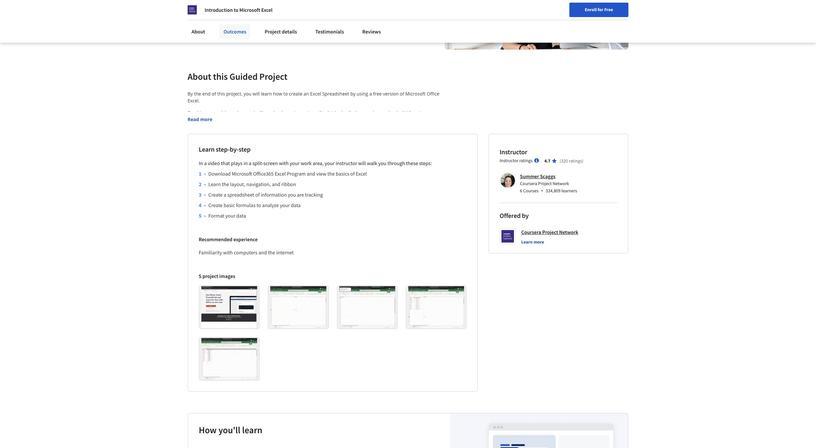 Task type: describe. For each thing, give the bounding box(es) containing it.
a down accountants
[[386, 144, 389, 150]]

all
[[322, 144, 327, 150]]

you inside 'excel is a spreadsheet that works like a database. it consists of individual cells that can be used to build functions, formulas, tables, and graphs that easily organize and analyze large amounts of information and data. excel is organized into rows (represented by numbers) and columns (represented by letters) that contain your information. this format allows you to present large amounts of information and data in a concise and easy to follow format. microsoft excel is the most widely used software within the business community. whether it is bankers or accountants or business analysts or marketing professionals or scientists or entrepreneurs, almost all professionals use excel on a consistent basis. you will learn what an excel spreadsheet is, why we use it and the most important keyboard shortcuts, functions, and basic formulas.'
[[202, 130, 210, 137]]

summer scaggs coursera project network 6 courses • 334,809 learners
[[521, 173, 578, 194]]

spreadsheet for of
[[228, 191, 255, 198]]

6
[[521, 188, 523, 194]]

consists
[[298, 110, 316, 116]]

coursera inside coursera project network link
[[522, 229, 542, 235]]

follow
[[371, 130, 384, 137]]

excel up this
[[405, 117, 416, 123]]

learn for learn step-by-step
[[199, 145, 215, 153]]

excel is a spreadsheet that works like a database. it consists of individual cells that can be used to build functions, formulas, tables, and graphs that easily organize and analyze large amounts of information and data. excel is organized into rows (represented by numbers) and columns (represented by letters) that contain your information. this format allows you to present large amounts of information and data in a concise and easy to follow format. microsoft excel is the most widely used software within the business community. whether it is bankers or accountants or business analysts or marketing professionals or scientists or entrepreneurs, almost all professionals use excel on a consistent basis. you will learn what an excel spreadsheet is, why we use it and the most important keyboard shortcuts, functions, and basic formulas.
[[188, 110, 449, 171]]

widely
[[200, 137, 214, 143]]

project,
[[226, 91, 243, 97]]

free
[[374, 91, 382, 97]]

numbers)
[[244, 123, 265, 130]]

layout,
[[230, 181, 246, 187]]

tools
[[269, 35, 280, 42]]

or up 'consistent'
[[395, 137, 400, 143]]

on inside 'excel is a spreadsheet that works like a database. it consists of individual cells that can be used to build functions, formulas, tables, and graphs that easily organize and analyze large amounts of information and data. excel is organized into rows (represented by numbers) and columns (represented by letters) that contain your information. this format allows you to present large amounts of information and data in a concise and easy to follow format. microsoft excel is the most widely used software within the business community. whether it is bankers or accountants or business analysts or marketing professionals or scientists or entrepreneurs, almost all professionals use excel on a consistent basis. you will learn what an excel spreadsheet is, why we use it and the most important keyboard shortcuts, functions, and basic formulas.'
[[379, 144, 385, 150]]

the inside the by the end of this project, you will learn how to create an excel spreadsheet by using a free version of microsoft office excel.
[[194, 91, 201, 97]]

320
[[562, 158, 569, 164]]

excel up experts
[[262, 7, 273, 13]]

is,
[[276, 158, 281, 164]]

or right scientists
[[267, 144, 272, 150]]

build confidence using the latest tools and technologies
[[197, 35, 319, 42]]

graphs
[[234, 117, 249, 123]]

excel inside the by the end of this project, you will learn how to create an excel spreadsheet by using a free version of microsoft office excel.
[[311, 91, 321, 97]]

1 vertical spatial with
[[223, 249, 233, 256]]

to down contain
[[366, 130, 370, 137]]

step
[[239, 145, 251, 153]]

you right "walk"
[[379, 160, 387, 166]]

your up program on the top left
[[290, 160, 300, 166]]

the left latest
[[248, 35, 255, 42]]

the right view
[[328, 170, 335, 177]]

and right computers on the bottom left of the page
[[259, 249, 267, 256]]

spreadsheet inside the by the end of this project, you will learn how to create an excel spreadsheet by using a free version of microsoft office excel.
[[323, 91, 350, 97]]

microsoft inside 'excel is a spreadsheet that works like a database. it consists of individual cells that can be used to build functions, formulas, tables, and graphs that easily organize and analyze large amounts of information and data. excel is organized into rows (represented by numbers) and columns (represented by letters) that contain your information. this format allows you to present large amounts of information and data in a concise and easy to follow format. microsoft excel is the most widely used software within the business community. whether it is bankers or accountants or business analysts or marketing professionals or scientists or entrepreneurs, almost all professionals use excel on a consistent basis. you will learn what an excel spreadsheet is, why we use it and the most important keyboard shortcuts, functions, and basic formulas.'
[[402, 130, 423, 137]]

experts
[[264, 14, 280, 21]]

individual
[[322, 110, 343, 116]]

• for • create a spreadsheet of information you are tracking
[[204, 191, 206, 198]]

0 horizontal spatial amounts
[[247, 130, 266, 137]]

excel down accountants
[[367, 144, 378, 150]]

learn for learn more
[[522, 239, 533, 245]]

of down easily
[[267, 130, 271, 137]]

build
[[397, 110, 408, 116]]

hands-
[[208, 25, 223, 31]]

and down analysts
[[430, 158, 439, 164]]

you
[[188, 158, 196, 164]]

present
[[217, 130, 234, 137]]

you inside the by the end of this project, you will learn how to create an excel spreadsheet by using a free version of microsoft office excel.
[[244, 91, 252, 97]]

1 horizontal spatial most
[[330, 158, 340, 164]]

and right tables,
[[225, 117, 233, 123]]

4.7
[[545, 158, 551, 164]]

and down it
[[293, 117, 301, 123]]

more for learn more
[[534, 239, 545, 245]]

1 vertical spatial large
[[235, 130, 246, 137]]

format.
[[385, 130, 401, 137]]

learn inside the by the end of this project, you will learn how to create an excel spreadsheet by using a free version of microsoft office excel.
[[261, 91, 272, 97]]

to up widely
[[212, 130, 216, 137]]

1 horizontal spatial amounts
[[331, 117, 350, 123]]

0 horizontal spatial most
[[188, 137, 199, 143]]

excel down the step
[[236, 158, 247, 164]]

columns
[[276, 123, 294, 130]]

basics
[[336, 170, 350, 177]]

a right "like"
[[268, 110, 271, 116]]

a up read more
[[204, 110, 207, 116]]

of down the navigation,
[[256, 191, 260, 198]]

contain
[[356, 123, 372, 130]]

2 vertical spatial learn
[[242, 424, 263, 436]]

and down project details
[[281, 35, 290, 42]]

is up read more
[[200, 110, 203, 116]]

a left 'split-'
[[249, 160, 252, 166]]

outcomes
[[224, 28, 247, 35]]

read
[[188, 116, 199, 122]]

and up 'community.'
[[299, 130, 307, 137]]

• inside summer scaggs coursera project network 6 courses • 334,809 learners
[[542, 187, 544, 194]]

the down the organized
[[441, 130, 448, 137]]

coursera project network
[[522, 229, 579, 235]]

area,
[[313, 160, 324, 166]]

analyze inside 'excel is a spreadsheet that works like a database. it consists of individual cells that can be used to build functions, formulas, tables, and graphs that easily organize and analyze large amounts of information and data. excel is organized into rows (represented by numbers) and columns (represented by letters) that contain your information. this format allows you to present large amounts of information and data in a concise and easy to follow format. microsoft excel is the most widely used software within the business community. whether it is bankers or accountants or business analysts or marketing professionals or scientists or entrepreneurs, almost all professionals use excel on a consistent basis. you will learn what an excel spreadsheet is, why we use it and the most important keyboard shortcuts, functions, and basic formulas.'
[[302, 117, 318, 123]]

project inside 'project details' link
[[265, 28, 281, 35]]

2 vertical spatial data
[[237, 212, 246, 219]]

read more button
[[188, 116, 213, 123]]

or right the by-
[[241, 144, 245, 150]]

1 vertical spatial used
[[215, 137, 225, 143]]

summer scaggs image
[[501, 173, 516, 188]]

and up view
[[312, 158, 320, 164]]

that up "easy"
[[346, 123, 355, 130]]

plays
[[231, 160, 243, 166]]

your right area,
[[325, 160, 335, 166]]

screen
[[264, 160, 278, 166]]

format
[[422, 123, 437, 130]]

by the end of this project, you will learn how to create an excel spreadsheet by using a free version of microsoft office excel.
[[188, 91, 441, 104]]

(
[[560, 158, 562, 164]]

that left can
[[355, 110, 363, 116]]

the left internet
[[268, 249, 275, 256]]

• for • create basic formulas to analyze your data
[[204, 202, 206, 208]]

and left view
[[307, 170, 316, 177]]

software
[[226, 137, 245, 143]]

an inside the by the end of this project, you will learn how to create an excel spreadsheet by using a free version of microsoft office excel.
[[304, 91, 309, 97]]

your right format
[[226, 212, 236, 219]]

how
[[199, 424, 217, 436]]

of right the end on the top
[[212, 91, 216, 97]]

cells
[[344, 110, 354, 116]]

video
[[208, 160, 220, 166]]

more for read more
[[200, 116, 213, 122]]

offered
[[500, 211, 521, 220]]

read more
[[188, 116, 213, 122]]

learn inside 'excel is a spreadsheet that works like a database. it consists of individual cells that can be used to build functions, formulas, tables, and graphs that easily organize and analyze large amounts of information and data. excel is organized into rows (represented by numbers) and columns (represented by letters) that contain your information. this format allows you to present large amounts of information and data in a concise and easy to follow format. microsoft excel is the most widely used software within the business community. whether it is bankers or accountants or business analysts or marketing professionals or scientists or entrepreneurs, almost all professionals use excel on a consistent basis. you will learn what an excel spreadsheet is, why we use it and the most important keyboard shortcuts, functions, and basic formulas.'
[[205, 158, 216, 164]]

rows
[[197, 123, 208, 130]]

is down concise
[[339, 137, 343, 143]]

excel down important
[[356, 170, 367, 177]]

1 horizontal spatial data
[[291, 202, 301, 208]]

project inside coursera project network link
[[543, 229, 559, 235]]

to up data.
[[391, 110, 396, 116]]

by right the offered
[[523, 211, 529, 220]]

easily
[[260, 117, 272, 123]]

excel down format
[[424, 130, 435, 137]]

reviews
[[363, 28, 381, 35]]

an inside 'excel is a spreadsheet that works like a database. it consists of individual cells that can be used to build functions, formulas, tables, and graphs that easily organize and analyze large amounts of information and data. excel is organized into rows (represented by numbers) and columns (represented by letters) that contain your information. this format allows you to present large amounts of information and data in a concise and easy to follow format. microsoft excel is the most widely used software within the business community. whether it is bankers or accountants or business analysts or marketing professionals or scientists or entrepreneurs, almost all professionals use excel on a consistent basis. you will learn what an excel spreadsheet is, why we use it and the most important keyboard shortcuts, functions, and basic formulas.'
[[229, 158, 235, 164]]

learn step-by-step
[[199, 145, 251, 153]]

receive
[[197, 14, 214, 21]]

• for • learn the layout, navigation, and ribbon
[[204, 181, 206, 187]]

by down graphs
[[238, 123, 243, 130]]

what
[[218, 158, 228, 164]]

to inside the by the end of this project, you will learn how to create an excel spreadsheet by using a free version of microsoft office excel.
[[284, 91, 288, 97]]

0 vertical spatial information
[[357, 117, 382, 123]]

familiarity
[[199, 249, 222, 256]]

split-
[[253, 160, 264, 166]]

learn more button
[[522, 239, 545, 245]]

2 professionals from the left
[[329, 144, 357, 150]]

latest
[[256, 35, 268, 42]]

excel.
[[188, 97, 200, 104]]

through
[[388, 160, 406, 166]]

2 (represented from the left
[[295, 123, 323, 130]]

to up from
[[234, 7, 239, 13]]

enroll
[[585, 7, 597, 12]]

microsoft up 'layout,'
[[232, 170, 252, 177]]

• create basic formulas to analyze your data
[[204, 202, 301, 208]]

guided
[[230, 71, 258, 82]]

of right consists
[[317, 110, 321, 116]]

of right the basics on the top
[[351, 170, 355, 177]]

spreadsheet for that
[[208, 110, 235, 116]]

• format your data
[[204, 212, 246, 219]]

a up whether
[[324, 130, 327, 137]]

are
[[297, 191, 304, 198]]

coursera project network image
[[188, 5, 197, 14]]

testimonials link
[[312, 24, 348, 39]]

0 vertical spatial this
[[213, 71, 228, 82]]

data.
[[393, 117, 404, 123]]

1 (represented from the left
[[209, 123, 237, 130]]

will inside the by the end of this project, you will learn how to create an excel spreadsheet by using a free version of microsoft office excel.
[[253, 91, 260, 97]]

instructor for instructor ratings
[[500, 158, 519, 164]]

0 vertical spatial experience
[[230, 25, 254, 31]]

format
[[209, 212, 225, 219]]

introduction to microsoft excel
[[205, 7, 273, 13]]

easy
[[355, 130, 364, 137]]

• download microsoft office365 excel program and view the basics of excel
[[204, 170, 367, 177]]

or down "easy"
[[362, 137, 367, 143]]

familiarity with computers and the internet
[[199, 249, 294, 256]]

scaggs
[[541, 173, 556, 180]]

that up graphs
[[236, 110, 245, 116]]

version
[[383, 91, 399, 97]]

is up analysts
[[436, 130, 439, 137]]

internet
[[277, 249, 294, 256]]

concise
[[328, 130, 344, 137]]

to down "• create a spreadsheet of information you are tracking"
[[257, 202, 261, 208]]

0 horizontal spatial ratings
[[520, 158, 533, 164]]

334,809
[[546, 188, 561, 194]]

details
[[282, 28, 297, 35]]

community.
[[289, 137, 314, 143]]

solving
[[255, 25, 271, 31]]



Task type: locate. For each thing, give the bounding box(es) containing it.
in right plays
[[244, 160, 248, 166]]

is up this
[[417, 117, 420, 123]]

gain
[[197, 25, 207, 31]]

by inside the by the end of this project, you will learn how to create an excel spreadsheet by using a free version of microsoft office excel.
[[351, 91, 356, 97]]

0 vertical spatial spreadsheet
[[208, 110, 235, 116]]

and left data.
[[384, 117, 392, 123]]

more
[[200, 116, 213, 122], [534, 239, 545, 245]]

about for about this guided project
[[188, 71, 211, 82]]

by
[[188, 91, 193, 97]]

0 horizontal spatial data
[[237, 212, 246, 219]]

0 vertical spatial spreadsheet
[[323, 91, 350, 97]]

learn down widely
[[199, 145, 215, 153]]

industry
[[245, 14, 263, 21]]

spreadsheet inside 'excel is a spreadsheet that works like a database. it consists of individual cells that can be used to build functions, formulas, tables, and graphs that easily organize and analyze large amounts of information and data. excel is organized into rows (represented by numbers) and columns (represented by letters) that contain your information. this format allows you to present large amounts of information and data in a concise and easy to follow format. microsoft excel is the most widely used software within the business community. whether it is bankers or accountants or business analysts or marketing professionals or scientists or entrepreneurs, almost all professionals use excel on a consistent basis. you will learn what an excel spreadsheet is, why we use it and the most important keyboard shortcuts, functions, and basic formulas.'
[[248, 158, 275, 164]]

0 vertical spatial learn
[[261, 91, 272, 97]]

professionals down software
[[211, 144, 240, 150]]

information.
[[384, 123, 411, 130]]

about link
[[188, 24, 209, 39]]

to right how
[[284, 91, 288, 97]]

most
[[188, 137, 199, 143], [330, 158, 340, 164]]

2 instructor from the top
[[500, 158, 519, 164]]

navigation,
[[247, 181, 271, 187]]

project
[[265, 28, 281, 35], [260, 71, 288, 82], [539, 181, 552, 186], [543, 229, 559, 235]]

1 vertical spatial experience
[[234, 236, 258, 243]]

excel down is,
[[275, 170, 286, 177]]

2 horizontal spatial data
[[309, 130, 318, 137]]

a inside the by the end of this project, you will learn how to create an excel spreadsheet by using a free version of microsoft office excel.
[[370, 91, 372, 97]]

that left plays
[[221, 160, 230, 166]]

project down scaggs
[[539, 181, 552, 186]]

program
[[287, 170, 306, 177]]

most up the basics on the top
[[330, 158, 340, 164]]

a right in
[[204, 160, 207, 166]]

1 create from the top
[[209, 191, 223, 198]]

using inside the by the end of this project, you will learn how to create an excel spreadsheet by using a free version of microsoft office excel.
[[357, 91, 369, 97]]

the down download
[[222, 181, 229, 187]]

0 horizontal spatial business
[[269, 137, 288, 143]]

can
[[365, 110, 372, 116]]

1 vertical spatial on
[[379, 144, 385, 150]]

None search field
[[94, 4, 251, 17]]

0 horizontal spatial it
[[308, 158, 311, 164]]

tracking
[[305, 191, 323, 198]]

basic
[[188, 165, 199, 171], [224, 202, 235, 208]]

you up widely
[[202, 130, 210, 137]]

analyze down consists
[[302, 117, 318, 123]]

analysts
[[421, 137, 439, 143]]

1 horizontal spatial it
[[335, 137, 338, 143]]

will inside 'excel is a spreadsheet that works like a database. it consists of individual cells that can be used to build functions, formulas, tables, and graphs that easily organize and analyze large amounts of information and data. excel is organized into rows (represented by numbers) and columns (represented by letters) that contain your information. this format allows you to present large amounts of information and data in a concise and easy to follow format. microsoft excel is the most widely used software within the business community. whether it is bankers or accountants or business analysts or marketing professionals or scientists or entrepreneurs, almost all professionals use excel on a consistent basis. you will learn what an excel spreadsheet is, why we use it and the most important keyboard shortcuts, functions, and basic formulas.'
[[197, 158, 204, 164]]

1 vertical spatial network
[[560, 229, 579, 235]]

experience up computers on the bottom left of the page
[[234, 236, 258, 243]]

1 vertical spatial an
[[229, 158, 235, 164]]

1 vertical spatial using
[[357, 91, 369, 97]]

1 vertical spatial spreadsheet
[[228, 191, 255, 198]]

by
[[351, 91, 356, 97], [238, 123, 243, 130], [324, 123, 329, 130], [523, 211, 529, 220]]

data inside 'excel is a spreadsheet that works like a database. it consists of individual cells that can be used to build functions, formulas, tables, and graphs that easily organize and analyze large amounts of information and data. excel is organized into rows (represented by numbers) and columns (represented by letters) that contain your information. this format allows you to present large amounts of information and data in a concise and easy to follow format. microsoft excel is the most widely used software within the business community. whether it is bankers or accountants or business analysts or marketing professionals or scientists or entrepreneurs, almost all professionals use excel on a consistent basis. you will learn what an excel spreadsheet is, why we use it and the most important keyboard shortcuts, functions, and basic formulas.'
[[309, 130, 318, 137]]

outcomes link
[[220, 24, 251, 39]]

0 horizontal spatial in
[[244, 160, 248, 166]]

0 vertical spatial more
[[200, 116, 213, 122]]

0 horizontal spatial professionals
[[211, 144, 240, 150]]

business up entrepreneurs,
[[269, 137, 288, 143]]

1 vertical spatial create
[[209, 202, 223, 208]]

(represented up present
[[209, 123, 237, 130]]

real-
[[272, 25, 282, 31]]

spreadsheet up "office365"
[[248, 158, 275, 164]]

2 vertical spatial information
[[261, 191, 287, 198]]

free
[[605, 7, 614, 12]]

using left free
[[357, 91, 369, 97]]

0 horizontal spatial use
[[299, 158, 307, 164]]

1 horizontal spatial using
[[357, 91, 369, 97]]

your inside 'excel is a spreadsheet that works like a database. it consists of individual cells that can be used to build functions, formulas, tables, and graphs that easily organize and analyze large amounts of information and data. excel is organized into rows (represented by numbers) and columns (represented by letters) that contain your information. this format allows you to present large amounts of information and data in a concise and easy to follow format. microsoft excel is the most widely used software within the business community. whether it is bankers or accountants or business analysts or marketing professionals or scientists or entrepreneurs, almost all professionals use excel on a consistent basis. you will learn what an excel spreadsheet is, why we use it and the most important keyboard shortcuts, functions, and basic formulas.'
[[373, 123, 383, 130]]

project up 'learn more'
[[543, 229, 559, 235]]

your up 'follow'
[[373, 123, 383, 130]]

summer scaggs link
[[521, 173, 556, 180]]

and left ribbon
[[272, 181, 281, 187]]

or
[[362, 137, 367, 143], [395, 137, 400, 143], [440, 137, 445, 143], [241, 144, 245, 150], [267, 144, 272, 150]]

your
[[373, 123, 383, 130], [290, 160, 300, 166], [325, 160, 335, 166], [280, 202, 290, 208], [226, 212, 236, 219]]

1 horizontal spatial with
[[279, 160, 289, 166]]

0 vertical spatial about
[[192, 28, 205, 35]]

1 horizontal spatial will
[[253, 91, 260, 97]]

1 vertical spatial in
[[244, 160, 248, 166]]

1 vertical spatial it
[[308, 158, 311, 164]]

using down outcomes
[[235, 35, 247, 42]]

database.
[[272, 110, 293, 116]]

network inside summer scaggs coursera project network 6 courses • 334,809 learners
[[553, 181, 570, 186]]

works
[[246, 110, 259, 116]]

0 vertical spatial create
[[209, 191, 223, 198]]

tables,
[[209, 117, 223, 123]]

accountants
[[368, 137, 394, 143]]

learn left how
[[261, 91, 272, 97]]

that
[[236, 110, 245, 116], [355, 110, 363, 116], [250, 117, 259, 123], [346, 123, 355, 130], [221, 160, 230, 166]]

large up software
[[235, 130, 246, 137]]

2 vertical spatial learn
[[522, 239, 533, 245]]

why
[[282, 158, 291, 164]]

will right you
[[197, 158, 204, 164]]

0 vertical spatial instructor
[[500, 148, 528, 156]]

2 horizontal spatial will
[[359, 160, 366, 166]]

how you'll learn
[[199, 424, 263, 436]]

0 vertical spatial in
[[319, 130, 323, 137]]

0 horizontal spatial on
[[223, 25, 229, 31]]

the up scientists
[[261, 137, 268, 143]]

5 project images
[[199, 273, 235, 279]]

microsoft up industry
[[240, 7, 261, 13]]

1 horizontal spatial professionals
[[329, 144, 357, 150]]

learn right you'll
[[242, 424, 263, 436]]

0 horizontal spatial with
[[223, 249, 233, 256]]

analyze down "• create a spreadsheet of information you are tracking"
[[262, 202, 279, 208]]

be
[[373, 110, 379, 116]]

formulas.
[[200, 165, 220, 171]]

an right "what"
[[229, 158, 235, 164]]

information down columns
[[273, 130, 298, 137]]

1 horizontal spatial ratings
[[569, 158, 583, 164]]

office365
[[253, 170, 274, 177]]

excel up read
[[188, 110, 199, 116]]

0 vertical spatial most
[[188, 137, 199, 143]]

for
[[598, 7, 604, 12]]

1 horizontal spatial analyze
[[302, 117, 318, 123]]

ratings
[[520, 158, 533, 164], [569, 158, 583, 164]]

1 horizontal spatial large
[[319, 117, 330, 123]]

information
[[357, 117, 382, 123], [273, 130, 298, 137], [261, 191, 287, 198]]

data down "formulas"
[[237, 212, 246, 219]]

1 horizontal spatial (represented
[[295, 123, 323, 130]]

in inside 'excel is a spreadsheet that works like a database. it consists of individual cells that can be used to build functions, formulas, tables, and graphs that easily organize and analyze large amounts of information and data. excel is organized into rows (represented by numbers) and columns (represented by letters) that contain your information. this format allows you to present large amounts of information and data in a concise and easy to follow format. microsoft excel is the most widely used software within the business community. whether it is bankers or accountants or business analysts or marketing professionals or scientists or entrepreneurs, almost all professionals use excel on a consistent basis. you will learn what an excel spreadsheet is, why we use it and the most important keyboard shortcuts, functions, and basic formulas.'
[[319, 130, 323, 137]]

in up whether
[[319, 130, 323, 137]]

(represented
[[209, 123, 237, 130], [295, 123, 323, 130]]

bankers
[[344, 137, 361, 143]]

about for about
[[192, 28, 205, 35]]

enroll for free button
[[570, 3, 629, 17]]

0 horizontal spatial using
[[235, 35, 247, 42]]

spreadsheet up "individual"
[[323, 91, 350, 97]]

your down ribbon
[[280, 202, 290, 208]]

ratings right 320
[[569, 158, 583, 164]]

project details
[[265, 28, 297, 35]]

in
[[199, 160, 203, 166]]

about up the end on the top
[[188, 71, 211, 82]]

in
[[319, 130, 323, 137], [244, 160, 248, 166]]

shortcuts,
[[386, 158, 407, 164]]

summer
[[521, 173, 540, 180]]

0 horizontal spatial basic
[[188, 165, 199, 171]]

receive training from industry experts
[[197, 14, 280, 21]]

1 vertical spatial information
[[273, 130, 298, 137]]

organized
[[422, 117, 443, 123]]

instructor up instructor ratings on the top of page
[[500, 148, 528, 156]]

amounts up letters)
[[331, 117, 350, 123]]

by-
[[230, 145, 239, 153]]

• learn the layout, navigation, and ribbon
[[204, 181, 296, 187]]

spreadsheet inside 'excel is a spreadsheet that works like a database. it consists of individual cells that can be used to build functions, formulas, tables, and graphs that easily organize and analyze large amounts of information and data. excel is organized into rows (represented by numbers) and columns (represented by letters) that contain your information. this format allows you to present large amounts of information and data in a concise and easy to follow format. microsoft excel is the most widely used software within the business community. whether it is bankers or accountants or business analysts or marketing professionals or scientists or entrepreneurs, almost all professionals use excel on a consistent basis. you will learn what an excel spreadsheet is, why we use it and the most important keyboard shortcuts, functions, and basic formulas.'
[[208, 110, 235, 116]]

0 vertical spatial network
[[553, 181, 570, 186]]

or right analysts
[[440, 137, 445, 143]]

1 horizontal spatial more
[[534, 239, 545, 245]]

tasks
[[304, 25, 315, 31]]

0 vertical spatial an
[[304, 91, 309, 97]]

spreadsheet up tables,
[[208, 110, 235, 116]]

1 horizontal spatial an
[[304, 91, 309, 97]]

learn more
[[522, 239, 545, 245]]

project up how
[[260, 71, 288, 82]]

use right the we
[[299, 158, 307, 164]]

1 horizontal spatial basic
[[224, 202, 235, 208]]

letters)
[[330, 123, 345, 130]]

create for create a spreadsheet of information you are tracking
[[209, 191, 223, 198]]

by left letters)
[[324, 123, 329, 130]]

0 vertical spatial basic
[[188, 165, 199, 171]]

instructor up summer scaggs image on the top
[[500, 158, 519, 164]]

2 create from the top
[[209, 202, 223, 208]]

steps:
[[420, 160, 432, 166]]

these
[[407, 160, 419, 166]]

experience down receive training from industry experts
[[230, 25, 254, 31]]

recommended
[[199, 236, 233, 243]]

view
[[317, 170, 327, 177]]

0 vertical spatial using
[[235, 35, 247, 42]]

1 horizontal spatial used
[[380, 110, 390, 116]]

experience
[[230, 25, 254, 31], [234, 236, 258, 243]]

0 vertical spatial used
[[380, 110, 390, 116]]

1 instructor from the top
[[500, 148, 528, 156]]

functions,
[[409, 110, 430, 116], [408, 158, 429, 164]]

0 horizontal spatial (represented
[[209, 123, 237, 130]]

0 vertical spatial it
[[335, 137, 338, 143]]

2 business from the left
[[401, 137, 420, 143]]

1 vertical spatial basic
[[224, 202, 235, 208]]

we
[[292, 158, 298, 164]]

gain hands-on experience solving real-world job tasks
[[197, 25, 315, 31]]

confidence
[[210, 35, 234, 42]]

and up bankers
[[345, 130, 353, 137]]

excel
[[262, 7, 273, 13], [311, 91, 321, 97], [188, 110, 199, 116], [405, 117, 416, 123], [424, 130, 435, 137], [367, 144, 378, 150], [236, 158, 247, 164], [275, 170, 286, 177], [356, 170, 367, 177]]

learn inside button
[[522, 239, 533, 245]]

1 vertical spatial spreadsheet
[[248, 158, 275, 164]]

• for • format your data
[[204, 212, 206, 219]]

1 vertical spatial instructor
[[500, 158, 519, 164]]

click to expand item image
[[202, 286, 258, 328], [271, 286, 327, 328], [340, 286, 396, 328], [409, 286, 465, 328], [202, 338, 258, 380]]

1 horizontal spatial business
[[401, 137, 420, 143]]

an right create
[[304, 91, 309, 97]]

with up • download microsoft office365 excel program and view the basics of excel
[[279, 160, 289, 166]]

learn down coursera project network link
[[522, 239, 533, 245]]

keyboard
[[364, 158, 384, 164]]

0 vertical spatial functions,
[[409, 110, 430, 116]]

coursera inside summer scaggs coursera project network 6 courses • 334,809 learners
[[521, 181, 538, 186]]

• for • download microsoft office365 excel program and view the basics of excel
[[204, 170, 206, 177]]

this
[[412, 123, 421, 130]]

•
[[204, 170, 206, 177], [204, 181, 206, 187], [542, 187, 544, 194], [204, 191, 206, 198], [204, 202, 206, 208], [204, 212, 206, 219]]

you'll
[[219, 424, 241, 436]]

0 vertical spatial analyze
[[302, 117, 318, 123]]

0 horizontal spatial large
[[235, 130, 246, 137]]

microsoft inside the by the end of this project, you will learn how to create an excel spreadsheet by using a free version of microsoft office excel.
[[406, 91, 426, 97]]

basic inside 'excel is a spreadsheet that works like a database. it consists of individual cells that can be used to build functions, formulas, tables, and graphs that easily organize and analyze large amounts of information and data. excel is organized into rows (represented by numbers) and columns (represented by letters) that contain your information. this format allows you to present large amounts of information and data in a concise and easy to follow format. microsoft excel is the most widely used software within the business community. whether it is bankers or accountants or business analysts or marketing professionals or scientists or entrepreneurs, almost all professionals use excel on a consistent basis. you will learn what an excel spreadsheet is, why we use it and the most important keyboard shortcuts, functions, and basic formulas.'
[[188, 165, 199, 171]]

1 vertical spatial functions,
[[408, 158, 429, 164]]

and down easily
[[266, 123, 274, 130]]

0 vertical spatial learn
[[199, 145, 215, 153]]

the right 'by'
[[194, 91, 201, 97]]

this inside the by the end of this project, you will learn how to create an excel spreadsheet by using a free version of microsoft office excel.
[[217, 91, 225, 97]]

you left are
[[288, 191, 296, 198]]

instructor for instructor
[[500, 148, 528, 156]]

1 horizontal spatial in
[[319, 130, 323, 137]]

with
[[279, 160, 289, 166], [223, 249, 233, 256]]

0 horizontal spatial analyze
[[262, 202, 279, 208]]

basic down you
[[188, 165, 199, 171]]

1 horizontal spatial use
[[358, 144, 366, 150]]

1 vertical spatial about
[[188, 71, 211, 82]]

1 vertical spatial learn
[[209, 181, 221, 187]]

that up numbers)
[[250, 117, 259, 123]]

entrepreneurs,
[[273, 144, 306, 150]]

1 horizontal spatial on
[[379, 144, 385, 150]]

courses
[[524, 188, 539, 194]]

instructor ratings
[[500, 158, 533, 164]]

0 vertical spatial data
[[309, 130, 318, 137]]

functions, up this
[[409, 110, 430, 116]]

0 horizontal spatial an
[[229, 158, 235, 164]]

0 vertical spatial large
[[319, 117, 330, 123]]

walk
[[367, 160, 378, 166]]

1 horizontal spatial spreadsheet
[[323, 91, 350, 97]]

more up rows
[[200, 116, 213, 122]]

a up • format your data at top left
[[224, 191, 227, 198]]

1 vertical spatial most
[[330, 158, 340, 164]]

0 vertical spatial use
[[358, 144, 366, 150]]

professionals down bankers
[[329, 144, 357, 150]]

create for create basic formulas to analyze your data
[[209, 202, 223, 208]]

1 vertical spatial more
[[534, 239, 545, 245]]

of down the 'cells'
[[351, 117, 356, 123]]

1 business from the left
[[269, 137, 288, 143]]

0 vertical spatial on
[[223, 25, 229, 31]]

1 vertical spatial coursera
[[522, 229, 542, 235]]

0 vertical spatial with
[[279, 160, 289, 166]]

information down ribbon
[[261, 191, 287, 198]]

1 vertical spatial use
[[299, 158, 307, 164]]

training
[[215, 14, 232, 21]]

enroll for free
[[585, 7, 614, 12]]

will up works
[[253, 91, 260, 97]]

the up view
[[321, 158, 328, 164]]

0 vertical spatial coursera
[[521, 181, 538, 186]]

0 horizontal spatial used
[[215, 137, 225, 143]]

)
[[583, 158, 584, 164]]

of right 'version'
[[400, 91, 405, 97]]

end
[[203, 91, 211, 97]]

• create a spreadsheet of information you are tracking
[[204, 191, 323, 198]]

will
[[253, 91, 260, 97], [197, 158, 204, 164], [359, 160, 366, 166]]

offered by
[[500, 211, 529, 220]]

1 vertical spatial analyze
[[262, 202, 279, 208]]

on down training
[[223, 25, 229, 31]]

project inside summer scaggs coursera project network 6 courses • 334,809 learners
[[539, 181, 552, 186]]

most down the "allows"
[[188, 137, 199, 143]]

a left free
[[370, 91, 372, 97]]

1 vertical spatial amounts
[[247, 130, 266, 137]]

0 vertical spatial amounts
[[331, 117, 350, 123]]

1 vertical spatial learn
[[205, 158, 216, 164]]

1 professionals from the left
[[211, 144, 240, 150]]

formulas,
[[188, 117, 208, 123]]

amounts down numbers)
[[247, 130, 266, 137]]

coursera project network link
[[522, 228, 579, 236]]

used right be
[[380, 110, 390, 116]]

allows
[[188, 130, 201, 137]]

use
[[358, 144, 366, 150], [299, 158, 307, 164]]

1 vertical spatial data
[[291, 202, 301, 208]]



Task type: vqa. For each thing, say whether or not it's contained in the screenshot.
He enrolled in the Bachelor of Arts in 2018, concentrating in International Affairs, after two years as a Posse Scholar in Pennsylvania He
no



